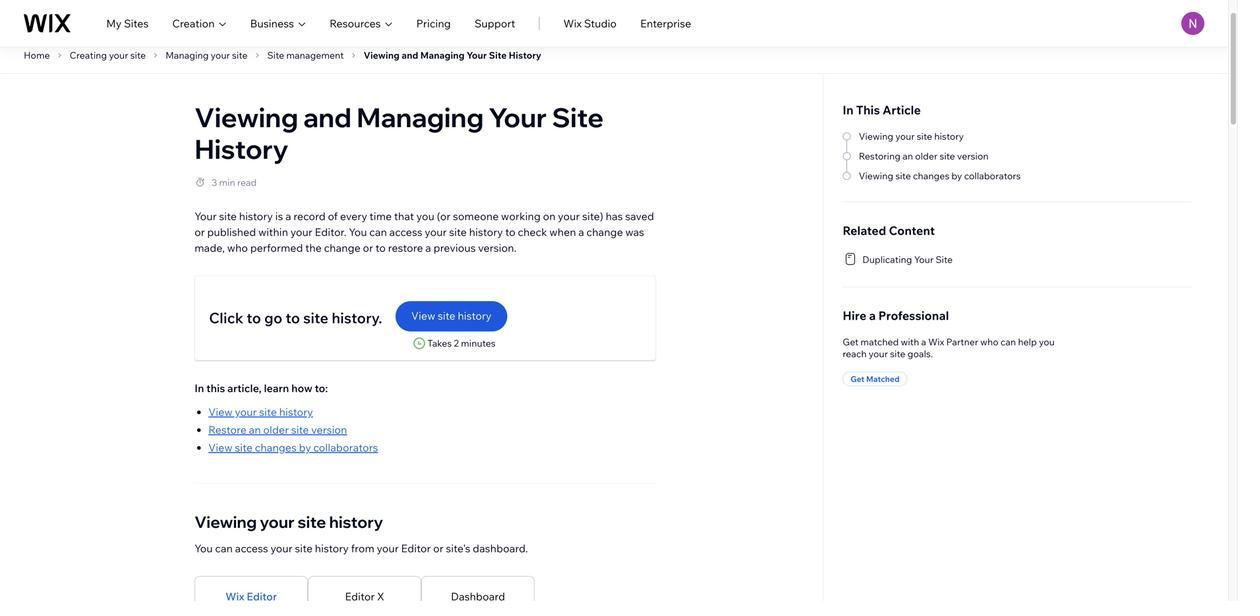 Task type: vqa. For each thing, say whether or not it's contained in the screenshot.
Who inside Your site history is a record of every time that you (or someone working on your site) has saved or published within your Editor. You can access your site history to check when a change was made, who performed the change or to restore a previous version.
yes



Task type: locate. For each thing, give the bounding box(es) containing it.
site management
[[267, 49, 344, 61]]

who inside get matched with a wix partner who can help you reach your site goals.
[[980, 336, 999, 348]]

0 vertical spatial wix
[[563, 17, 582, 30]]

business button
[[250, 15, 306, 31]]

or
[[195, 225, 205, 239], [363, 241, 373, 254], [433, 542, 443, 555]]

0 vertical spatial in
[[843, 103, 853, 117]]

1 vertical spatial who
[[980, 336, 999, 348]]

your
[[109, 49, 128, 61], [211, 49, 230, 61], [895, 131, 915, 142], [558, 210, 580, 223], [290, 225, 312, 239], [425, 225, 447, 239], [869, 348, 888, 360], [235, 405, 257, 419], [260, 512, 295, 532], [271, 542, 292, 555], [377, 542, 399, 555]]

history down someone on the left of the page
[[469, 225, 503, 239]]

change down editor.
[[324, 241, 361, 254]]

change down has
[[587, 225, 623, 239]]

1 horizontal spatial access
[[389, 225, 422, 239]]

0 vertical spatial an
[[903, 150, 913, 162]]

by down restoring an older site version
[[952, 170, 962, 182]]

older down view your site history link
[[263, 423, 289, 436]]

collaborators inside view your site history restore an older site version view site changes by collaborators
[[313, 441, 378, 454]]

collaborators
[[964, 170, 1021, 182], [313, 441, 378, 454]]

1 vertical spatial wix
[[928, 336, 944, 348]]

0 horizontal spatial access
[[235, 542, 268, 555]]

history up minutes in the bottom of the page
[[458, 309, 492, 322]]

history
[[934, 131, 964, 142], [239, 210, 273, 223], [469, 225, 503, 239], [458, 309, 492, 322], [279, 405, 313, 419], [329, 512, 383, 532], [315, 542, 349, 555]]

version up view site changes by collaborators link
[[311, 423, 347, 436]]

history down support link
[[509, 49, 541, 61]]

0 vertical spatial who
[[227, 241, 248, 254]]

version inside view your site history restore an older site version view site changes by collaborators
[[311, 423, 347, 436]]

3 min read
[[212, 177, 257, 188]]

0 vertical spatial view
[[411, 309, 435, 322]]

the
[[305, 241, 322, 254]]

0 vertical spatial and
[[402, 49, 418, 61]]

previous
[[434, 241, 476, 254]]

get up the reach
[[843, 336, 859, 348]]

a inside get matched with a wix partner who can help you reach your site goals.
[[921, 336, 926, 348]]

in this article, learn how to:
[[195, 382, 328, 395]]

restore an older site version link
[[208, 423, 347, 436]]

help center link
[[24, 6, 92, 21]]

0 horizontal spatial older
[[263, 423, 289, 436]]

history inside view your site history restore an older site version view site changes by collaborators
[[279, 405, 313, 419]]

change
[[587, 225, 623, 239], [324, 241, 361, 254]]

0 vertical spatial access
[[389, 225, 422, 239]]

0 vertical spatial get
[[843, 336, 859, 348]]

help center
[[24, 6, 92, 21]]

0 horizontal spatial an
[[249, 423, 261, 436]]

0 vertical spatial can
[[369, 225, 387, 239]]

to right go at left
[[286, 309, 300, 327]]

your
[[467, 49, 487, 61], [489, 101, 547, 134], [195, 210, 217, 223], [914, 254, 934, 265]]

1 horizontal spatial you
[[349, 225, 367, 239]]

who inside your site history is a record of every time that you (or someone working on your site) has saved or published within your editor. you can access your site history to check when a change was made, who performed the change or to restore a previous version.
[[227, 241, 248, 254]]

in left this
[[195, 382, 204, 395]]

takes 2 minutes
[[427, 338, 496, 349]]

1 vertical spatial viewing your site history
[[195, 512, 383, 532]]

get down the reach
[[851, 374, 864, 384]]

0 vertical spatial older
[[915, 150, 938, 162]]

duplicating your site
[[862, 254, 953, 265]]

0 horizontal spatial and
[[303, 101, 352, 134]]

history up you can access your site history from your editor or site's dashboard.
[[329, 512, 383, 532]]

an inside view your site history restore an older site version view site changes by collaborators
[[249, 423, 261, 436]]

view up takes at the left of page
[[411, 309, 435, 322]]

1 horizontal spatial viewing your site history
[[859, 131, 964, 142]]

version.
[[478, 241, 517, 254]]

this
[[206, 382, 225, 395]]

restore
[[208, 423, 247, 436]]

wix left studio on the left top
[[563, 17, 582, 30]]

managing
[[166, 49, 209, 61], [420, 49, 465, 61], [357, 101, 484, 134]]

get
[[843, 336, 859, 348], [851, 374, 864, 384]]

1 horizontal spatial who
[[980, 336, 999, 348]]

a right is
[[285, 210, 291, 223]]

1 vertical spatial version
[[311, 423, 347, 436]]

and down pricing
[[402, 49, 418, 61]]

history left is
[[239, 210, 273, 223]]

check
[[518, 225, 547, 239]]

viewing your site history
[[859, 131, 964, 142], [195, 512, 383, 532]]

restoring an older site version
[[859, 150, 989, 162]]

your inside your site history is a record of every time that you (or someone working on your site) has saved or published within your editor. you can access your site history to check when a change was made, who performed the change or to restore a previous version.
[[195, 210, 217, 223]]

history down how
[[279, 405, 313, 419]]

1 vertical spatial and
[[303, 101, 352, 134]]

in for in this article
[[843, 103, 853, 117]]

1 vertical spatial access
[[235, 542, 268, 555]]

0 vertical spatial version
[[957, 150, 989, 162]]

you inside your site history is a record of every time that you (or someone working on your site) has saved or published within your editor. you can access your site history to check when a change was made, who performed the change or to restore a previous version.
[[349, 225, 367, 239]]

0 horizontal spatial history
[[195, 132, 288, 165]]

1 vertical spatial get
[[851, 374, 864, 384]]

site
[[130, 49, 146, 61], [232, 49, 247, 61], [917, 131, 932, 142], [940, 150, 955, 162], [895, 170, 911, 182], [219, 210, 237, 223], [449, 225, 467, 239], [303, 309, 328, 327], [438, 309, 455, 322], [890, 348, 905, 360], [259, 405, 277, 419], [291, 423, 309, 436], [235, 441, 253, 454], [298, 512, 326, 532], [295, 542, 313, 555]]

duplicating
[[862, 254, 912, 265]]

a right when
[[578, 225, 584, 239]]

1 vertical spatial in
[[195, 382, 204, 395]]

and down management at left
[[303, 101, 352, 134]]

1 horizontal spatial change
[[587, 225, 623, 239]]

can inside your site history is a record of every time that you (or someone working on your site) has saved or published within your editor. you can access your site history to check when a change was made, who performed the change or to restore a previous version.
[[369, 225, 387, 239]]

in left the this
[[843, 103, 853, 117]]

get matched with a wix partner who can help you reach your site goals.
[[843, 336, 1055, 360]]

0 horizontal spatial by
[[299, 441, 311, 454]]

1 horizontal spatial changes
[[913, 170, 949, 182]]

history up read
[[195, 132, 288, 165]]

0 vertical spatial you
[[349, 225, 367, 239]]

article,
[[227, 382, 262, 395]]

0 vertical spatial viewing and managing your site history
[[364, 49, 541, 61]]

restoring
[[859, 150, 901, 162]]

on
[[543, 210, 556, 223]]

changes
[[913, 170, 949, 182], [255, 441, 297, 454]]

site management link
[[263, 47, 348, 63]]

and inside 'viewing and managing your site history'
[[303, 101, 352, 134]]

history up restoring an older site version
[[934, 131, 964, 142]]

support
[[475, 17, 515, 30]]

access inside your site history is a record of every time that you (or someone working on your site) has saved or published within your editor. you can access your site history to check when a change was made, who performed the change or to restore a previous version.
[[389, 225, 422, 239]]

get inside get matched with a wix partner who can help you reach your site goals.
[[843, 336, 859, 348]]

saved
[[625, 210, 654, 223]]

2 horizontal spatial can
[[1001, 336, 1016, 348]]

a right 'restore' at left
[[425, 241, 431, 254]]

dashboard.
[[473, 542, 528, 555]]

your inside get matched with a wix partner who can help you reach your site goals.
[[869, 348, 888, 360]]

2 vertical spatial or
[[433, 542, 443, 555]]

view up restore
[[208, 405, 232, 419]]

1 vertical spatial can
[[1001, 336, 1016, 348]]

studio
[[584, 17, 617, 30]]

you left (or at the left
[[416, 210, 434, 223]]

1 vertical spatial changes
[[255, 441, 297, 454]]

1 horizontal spatial version
[[957, 150, 989, 162]]

get matched link
[[843, 372, 907, 386]]

an right restoring
[[903, 150, 913, 162]]

1 vertical spatial or
[[363, 241, 373, 254]]

1 vertical spatial view
[[208, 405, 232, 419]]

duplicating your site link
[[843, 251, 1038, 267]]

0 horizontal spatial you
[[195, 542, 213, 555]]

viewing
[[364, 49, 400, 61], [195, 101, 298, 134], [859, 131, 893, 142], [859, 170, 893, 182], [195, 512, 257, 532]]

1 horizontal spatial and
[[402, 49, 418, 61]]

0 vertical spatial or
[[195, 225, 205, 239]]

by down restore an older site version 'link' on the left bottom
[[299, 441, 311, 454]]

article
[[883, 103, 921, 117]]

home
[[24, 49, 50, 61]]

0 horizontal spatial changes
[[255, 441, 297, 454]]

wix inside get matched with a wix partner who can help you reach your site goals.
[[928, 336, 944, 348]]

1 vertical spatial collaborators
[[313, 441, 378, 454]]

1 vertical spatial an
[[249, 423, 261, 436]]

1 vertical spatial change
[[324, 241, 361, 254]]

0 vertical spatial collaborators
[[964, 170, 1021, 182]]

view site changes by collaborators link
[[208, 441, 378, 454]]

1 horizontal spatial history
[[509, 49, 541, 61]]

1 horizontal spatial or
[[363, 241, 373, 254]]

your inside view your site history restore an older site version view site changes by collaborators
[[235, 405, 257, 419]]

view your site history restore an older site version view site changes by collaborators
[[208, 405, 378, 454]]

you
[[349, 225, 367, 239], [195, 542, 213, 555]]

0 vertical spatial by
[[952, 170, 962, 182]]

0 horizontal spatial you
[[416, 210, 434, 223]]

who right partner
[[980, 336, 999, 348]]

older up viewing site changes by collaborators
[[915, 150, 938, 162]]

or up made, on the left
[[195, 225, 205, 239]]

you inside your site history is a record of every time that you (or someone working on your site) has saved or published within your editor. you can access your site history to check when a change was made, who performed the change or to restore a previous version.
[[416, 210, 434, 223]]

you right help
[[1039, 336, 1055, 348]]

a up goals.
[[921, 336, 926, 348]]

changes down restore an older site version 'link' on the left bottom
[[255, 441, 297, 454]]

by inside view your site history restore an older site version view site changes by collaborators
[[299, 441, 311, 454]]

or down the time
[[363, 241, 373, 254]]

0 horizontal spatial version
[[311, 423, 347, 436]]

1 vertical spatial you
[[195, 542, 213, 555]]

1 vertical spatial by
[[299, 441, 311, 454]]

viewing and managing your site history
[[364, 49, 541, 61], [195, 101, 604, 165]]

1 horizontal spatial you
[[1039, 336, 1055, 348]]

older
[[915, 150, 938, 162], [263, 423, 289, 436]]

0 horizontal spatial in
[[195, 382, 204, 395]]

working
[[501, 210, 541, 223]]

or left site's
[[433, 542, 443, 555]]

history
[[509, 49, 541, 61], [195, 132, 288, 165]]

0 vertical spatial you
[[416, 210, 434, 223]]

1 horizontal spatial by
[[952, 170, 962, 182]]

wix up goals.
[[928, 336, 944, 348]]

1 horizontal spatial in
[[843, 103, 853, 117]]

0 horizontal spatial can
[[215, 542, 233, 555]]

click to go to site history.
[[209, 309, 382, 327]]

get inside get matched link
[[851, 374, 864, 384]]

pricing link
[[416, 15, 451, 31]]

who down published
[[227, 241, 248, 254]]

version up viewing site changes by collaborators
[[957, 150, 989, 162]]

in for in this article, learn how to:
[[195, 382, 204, 395]]

1 horizontal spatial wix
[[928, 336, 944, 348]]

0 horizontal spatial wix
[[563, 17, 582, 30]]

partner
[[946, 336, 978, 348]]

enterprise link
[[640, 15, 691, 31]]

1 horizontal spatial older
[[915, 150, 938, 162]]

view down restore
[[208, 441, 232, 454]]

1 vertical spatial you
[[1039, 336, 1055, 348]]

creation button
[[172, 15, 226, 31]]

when
[[549, 225, 576, 239]]

0 horizontal spatial collaborators
[[313, 441, 378, 454]]

changes down restoring an older site version
[[913, 170, 949, 182]]

an down view your site history link
[[249, 423, 261, 436]]

record
[[294, 210, 326, 223]]

0 horizontal spatial who
[[227, 241, 248, 254]]

1 horizontal spatial can
[[369, 225, 387, 239]]

editor.
[[315, 225, 346, 239]]

1 vertical spatial older
[[263, 423, 289, 436]]



Task type: describe. For each thing, give the bounding box(es) containing it.
my sites link
[[106, 15, 149, 31]]

related content
[[843, 223, 935, 238]]

3
[[212, 177, 217, 188]]

to down the working
[[505, 225, 515, 239]]

home link
[[20, 47, 54, 63]]

from
[[351, 542, 374, 555]]

history.
[[332, 309, 382, 327]]

restore
[[388, 241, 423, 254]]

business
[[250, 17, 294, 30]]

managing your site link
[[162, 47, 251, 63]]

help
[[1018, 336, 1037, 348]]

time
[[370, 210, 392, 223]]

0 horizontal spatial or
[[195, 225, 205, 239]]

get for get matched with a wix partner who can help you reach your site goals.
[[843, 336, 859, 348]]

a right hire
[[869, 308, 876, 323]]

can inside get matched with a wix partner who can help you reach your site goals.
[[1001, 336, 1016, 348]]

professional
[[878, 308, 949, 323]]

(or
[[437, 210, 451, 223]]

my
[[106, 17, 122, 30]]

has
[[606, 210, 623, 223]]

my sites
[[106, 17, 149, 30]]

Search by topic, product and more field
[[927, 3, 1204, 25]]

matched
[[866, 374, 900, 384]]

0 vertical spatial history
[[509, 49, 541, 61]]

1 horizontal spatial an
[[903, 150, 913, 162]]

view site history link
[[395, 301, 507, 332]]

0 horizontal spatial viewing your site history
[[195, 512, 383, 532]]

get for get matched
[[851, 374, 864, 384]]

hire
[[843, 308, 866, 323]]

how
[[291, 382, 312, 395]]

matched
[[861, 336, 899, 348]]

history left from
[[315, 542, 349, 555]]

center
[[53, 6, 92, 21]]

0 vertical spatial viewing your site history
[[859, 131, 964, 142]]

resources button
[[330, 15, 393, 31]]

site inside get matched with a wix partner who can help you reach your site goals.
[[890, 348, 905, 360]]

this
[[856, 103, 880, 117]]

changes inside view your site history restore an older site version view site changes by collaborators
[[255, 441, 297, 454]]

editor
[[401, 542, 431, 555]]

go
[[264, 309, 282, 327]]

creating your site link
[[66, 47, 150, 63]]

every
[[340, 210, 367, 223]]

related
[[843, 223, 886, 238]]

enterprise
[[640, 17, 691, 30]]

wix studio link
[[563, 15, 617, 31]]

to:
[[315, 382, 328, 395]]

0 horizontal spatial change
[[324, 241, 361, 254]]

reach
[[843, 348, 867, 360]]

wix inside 'link'
[[563, 17, 582, 30]]

2 horizontal spatial or
[[433, 542, 443, 555]]

sites
[[124, 17, 149, 30]]

minutes
[[461, 338, 496, 349]]

of
[[328, 210, 338, 223]]

view site history
[[411, 309, 492, 322]]

pricing
[[416, 17, 451, 30]]

view your site history link
[[208, 405, 313, 419]]

2
[[454, 338, 459, 349]]

read
[[237, 177, 257, 188]]

to left 'restore' at left
[[376, 241, 386, 254]]

is
[[275, 210, 283, 223]]

to left go at left
[[247, 309, 261, 327]]

creating your site
[[70, 49, 146, 61]]

min
[[219, 177, 235, 188]]

view for view your site history restore an older site version view site changes by collaborators
[[208, 405, 232, 419]]

site's
[[446, 542, 470, 555]]

2 vertical spatial can
[[215, 542, 233, 555]]

1 vertical spatial viewing and managing your site history
[[195, 101, 604, 165]]

click
[[209, 309, 243, 327]]

content
[[889, 223, 935, 238]]

0 vertical spatial changes
[[913, 170, 949, 182]]

made,
[[195, 241, 225, 254]]

help
[[24, 6, 50, 21]]

wix studio
[[563, 17, 617, 30]]

1 horizontal spatial collaborators
[[964, 170, 1021, 182]]

was
[[625, 225, 644, 239]]

management
[[286, 49, 344, 61]]

resources
[[330, 17, 381, 30]]

performed
[[250, 241, 303, 254]]

that
[[394, 210, 414, 223]]

0 vertical spatial change
[[587, 225, 623, 239]]

support link
[[475, 15, 515, 31]]

managing your site
[[166, 49, 247, 61]]

older inside view your site history restore an older site version view site changes by collaborators
[[263, 423, 289, 436]]

view for view site history
[[411, 309, 435, 322]]

creating
[[70, 49, 107, 61]]

you inside get matched with a wix partner who can help you reach your site goals.
[[1039, 336, 1055, 348]]

hire a professional
[[843, 308, 949, 323]]

viewing site changes by collaborators
[[859, 170, 1021, 182]]

site)
[[582, 210, 603, 223]]

takes
[[427, 338, 452, 349]]

you can access your site history from your editor or site's dashboard.
[[195, 542, 528, 555]]

published
[[207, 225, 256, 239]]

within
[[258, 225, 288, 239]]

profile image image
[[1181, 12, 1204, 35]]

someone
[[453, 210, 499, 223]]

2 vertical spatial view
[[208, 441, 232, 454]]

creation
[[172, 17, 215, 30]]

1 vertical spatial history
[[195, 132, 288, 165]]

with
[[901, 336, 919, 348]]

learn
[[264, 382, 289, 395]]

goals.
[[908, 348, 933, 360]]



